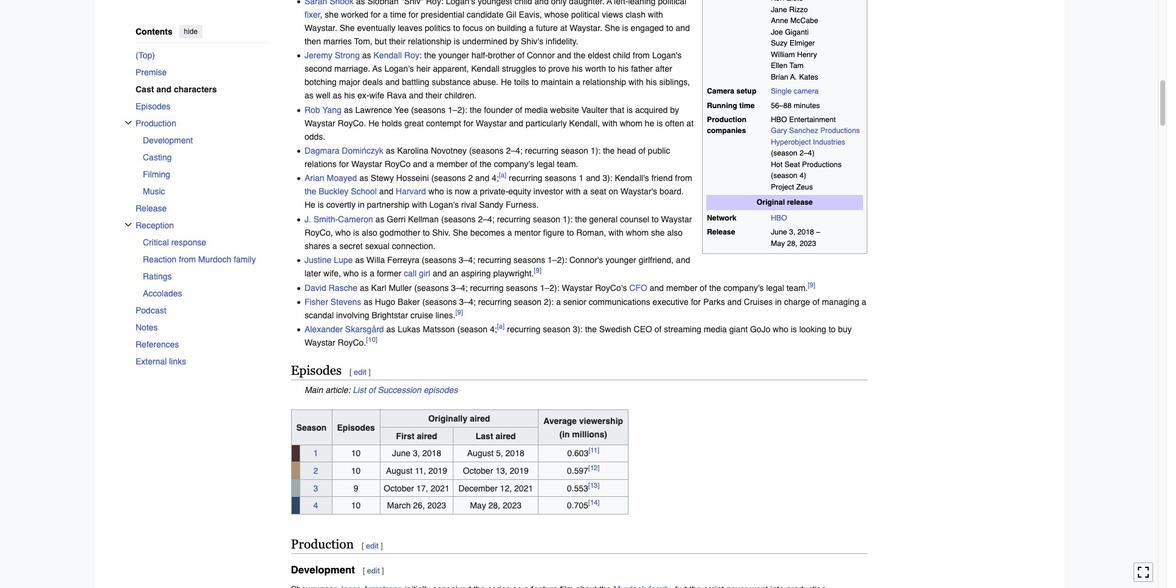 Task type: describe. For each thing, give the bounding box(es) containing it.
and inside david rasche as karl muller (seasons 3–4; recurring seasons 1–2): waystar royco's cfo and member of the company's legal team. [9]
[[650, 283, 664, 293]]

member inside as karolina novotney (seasons 2–4; recurring season 1): the head of public relations for waystar royco and a member of the company's legal team.
[[437, 159, 468, 169]]

investor
[[534, 187, 563, 197]]

with right investor
[[566, 187, 581, 197]]

she inside as gerri kellman (seasons 2–4; recurring season 1): the general counsel to waystar royco, who is also godmother to shiv. she becomes a mentor figure to roman, with whom she also shares a secret sexual connection.
[[651, 228, 665, 238]]

and up the rava
[[386, 77, 400, 87]]

j.
[[305, 215, 311, 224]]

with inside as gerri kellman (seasons 2–4; recurring season 1): the general counsel to waystar royco, who is also godmother to shiv. she becomes a mentor figure to roman, with whom she also shares a secret sexual connection.
[[609, 228, 624, 238]]

call girl and an aspiring playwright. [9]
[[404, 267, 542, 279]]

and inside the as lawrence yee (seasons 1–2): the founder of media website vaulter that is acquired by waystar royco. he holds great contempt for waystar and particularly kendall, with whom he is often at odds.
[[509, 118, 524, 128]]

waystar inside david rasche as karl muller (seasons 3–4; recurring seasons 1–2): waystar royco's cfo and member of the company's legal team. [9]
[[562, 283, 593, 293]]

siblings,
[[660, 77, 690, 87]]

contempt
[[426, 118, 461, 128]]

kendall inside : the younger half-brother of connor and the eldest child from logan's second marriage. as logan's heir apparent, kendall struggles to prove his worth to his father after botching major deals and battling substance abuse. he toils to maintain a relationship with his siblings, as well as his ex-wife rava and their children.
[[471, 64, 500, 74]]

a up eventually at the left top of the page
[[383, 10, 388, 19]]

[ for episodes
[[350, 368, 352, 377]]

girl
[[419, 269, 430, 279]]

of right list
[[368, 386, 376, 396]]

[ edit ] for production
[[362, 542, 383, 551]]

2 horizontal spatial she
[[605, 23, 620, 33]]

cast
[[135, 84, 154, 94]]

political
[[572, 10, 600, 19]]

kellman
[[408, 215, 439, 224]]

to right counsel
[[652, 215, 659, 224]]

stewy
[[371, 174, 394, 183]]

connor
[[527, 51, 555, 60]]

0 horizontal spatial 2
[[314, 466, 318, 476]]

3): inside recurring season 3): the swedish ceo of streaming media giant gojo who is looking to buy waystar royco.
[[573, 325, 583, 335]]

0 horizontal spatial [9]
[[456, 308, 463, 317]]

in for partnership
[[358, 200, 365, 210]]

single
[[771, 87, 792, 96]]

[ for development
[[363, 567, 365, 576]]

botching
[[305, 77, 337, 87]]

and inside as hugo baker (seasons 3–4; recurring season 2): a senior communications executive for parks and cruises in charge of managing a scandal involving brightstar cruise lines.
[[728, 297, 742, 307]]

he inside the as lawrence yee (seasons 1–2): the founder of media website vaulter that is acquired by waystar royco. he holds great contempt for waystar and particularly kendall, with whom he is often at odds.
[[369, 118, 380, 128]]

production companies
[[707, 116, 747, 135]]

[9] inside call girl and an aspiring playwright. [9]
[[534, 267, 542, 275]]

(seasons for kellman
[[441, 215, 476, 224]]

member inside david rasche as karl muller (seasons 3–4; recurring seasons 1–2): waystar royco's cfo and member of the company's legal team. [9]
[[666, 283, 698, 293]]

friend
[[652, 174, 673, 183]]

as down tom,
[[362, 51, 371, 60]]

as lawrence yee (seasons 1–2): the founder of media website vaulter that is acquired by waystar royco. he holds great contempt for waystar and particularly kendall, with whom he is often at odds.
[[305, 105, 694, 141]]

royco's
[[595, 283, 627, 293]]

[a] inside arian moayed as stewy hosseini (seasons 2 and 4; [a] recurring seasons 1 and 3): kendall's friend from the buckley school and harvard
[[499, 171, 507, 180]]

and up seat
[[586, 174, 600, 183]]

june
[[771, 228, 787, 237]]

on inside "who is now a private-equity investor with a seat on waystar's board. he is covertly in partnership with logan's rival sandy furness."
[[609, 187, 618, 197]]

eavis,
[[519, 10, 542, 19]]

recurring inside recurring season 3): the swedish ceo of streaming media giant gojo who is looking to buy waystar royco.
[[507, 325, 541, 335]]

1 vertical spatial time
[[740, 101, 755, 110]]

season for head
[[561, 146, 589, 156]]

relations
[[305, 159, 337, 169]]

from inside : the younger half-brother of connor and the eldest child from logan's second marriage. as logan's heir apparent, kendall struggles to prove his worth to his father after botching major deals and battling substance abuse. he toils to maintain a relationship with his siblings, as well as his ex-wife rava and their children.
[[633, 51, 650, 60]]

kendall roy link
[[374, 51, 420, 60]]

time inside , she worked for a time for presidential candidate gil eavis, whose political views clash with waystar. she eventually leaves politics to focus on building a future at waystar. she is engaged to and then marries tom, but their relationship is undermined by shiv's infidelity.
[[390, 10, 406, 19]]

murdoch
[[198, 255, 231, 264]]

1–2): inside the as lawrence yee (seasons 1–2): the founder of media website vaulter that is acquired by waystar royco. he holds great contempt for waystar and particularly kendall, with whom he is often at odds.
[[448, 105, 468, 115]]

hbo for hbo entertainment gary sanchez productions hyperobject industries (season 2–4) hot seat productions (season 4) project zeus
[[771, 116, 787, 124]]

2 also from the left
[[667, 228, 683, 238]]

the right :
[[424, 51, 436, 60]]

equity
[[509, 187, 531, 197]]

x small image
[[124, 119, 132, 126]]

with inside , she worked for a time for presidential candidate gil eavis, whose political views clash with waystar. she eventually leaves politics to focus on building a future at waystar. she is engaged to and then marries tom, but their relationship is undermined by shiv's infidelity.
[[648, 10, 663, 19]]

apparent,
[[433, 64, 469, 74]]

10 for august 11, 2019
[[351, 466, 361, 476]]

a down eavis,
[[529, 23, 534, 33]]

0 vertical spatial release
[[135, 203, 167, 213]]

1 vertical spatial (season
[[771, 172, 798, 180]]

is inside as gerri kellman (seasons 2–4; recurring season 1): the general counsel to waystar royco, who is also godmother to shiv. she becomes a mentor figure to roman, with whom she also shares a secret sexual connection.
[[353, 228, 360, 238]]

ellen
[[771, 61, 788, 70]]

season inside recurring season 3): the swedish ceo of streaming media giant gojo who is looking to buy waystar royco.
[[543, 325, 571, 335]]

reaction from murdoch family link
[[143, 251, 267, 268]]

[11] link
[[589, 447, 600, 455]]

cast and characters
[[135, 84, 217, 94]]

a right 2): on the left bottom
[[556, 297, 561, 307]]

to inside recurring season 3): the swedish ceo of streaming media giant gojo who is looking to buy waystar royco.
[[829, 325, 836, 335]]

2 link
[[314, 466, 318, 476]]

is right "he" at the right top
[[657, 118, 663, 128]]

a right now
[[473, 187, 478, 197]]

in for charge
[[775, 297, 782, 307]]

] for production
[[381, 542, 383, 551]]

his down father
[[646, 77, 657, 87]]

(seasons inside david rasche as karl muller (seasons 3–4; recurring seasons 1–2): waystar royco's cfo and member of the company's legal team. [9]
[[414, 283, 449, 293]]

1 vertical spatial development
[[291, 565, 355, 577]]

release link
[[135, 200, 267, 217]]

2 vertical spatial episodes
[[337, 423, 375, 433]]

legal inside david rasche as karl muller (seasons 3–4; recurring seasons 1–2): waystar royco's cfo and member of the company's legal team. [9]
[[767, 283, 785, 293]]

she inside as gerri kellman (seasons 2–4; recurring season 1): the general counsel to waystar royco, who is also godmother to shiv. she becomes a mentor figure to roman, with whom she also shares a secret sexual connection.
[[453, 228, 468, 238]]

main article: list of succession episodes
[[305, 386, 458, 396]]

(seasons inside arian moayed as stewy hosseini (seasons 2 and 4; [a] recurring seasons 1 and 3): kendall's friend from the buckley school and harvard
[[431, 174, 466, 183]]

david
[[305, 283, 326, 293]]

then
[[305, 36, 321, 46]]

tam
[[790, 61, 804, 70]]

royco
[[385, 159, 411, 169]]

1 inside arian moayed as stewy hosseini (seasons 2 and 4; [a] recurring seasons 1 and 3): kendall's friend from the buckley school and harvard
[[579, 174, 584, 183]]

original release
[[757, 198, 813, 207]]

of inside the as lawrence yee (seasons 1–2): the founder of media website vaulter that is acquired by waystar royco. he holds great contempt for waystar and particularly kendall, with whom he is often at odds.
[[515, 105, 523, 115]]

network
[[707, 214, 737, 223]]

1 vertical spatial episodes
[[291, 364, 342, 378]]

2 inside arian moayed as stewy hosseini (seasons 2 and 4; [a] recurring seasons 1 and 3): kendall's friend from the buckley school and harvard
[[468, 174, 473, 183]]

1 horizontal spatial production
[[291, 538, 354, 552]]

relationship inside , she worked for a time for presidential candidate gil eavis, whose political views clash with waystar. she eventually leaves politics to focus on building a future at waystar. she is engaged to and then marries tom, but their relationship is undermined by shiv's infidelity.
[[408, 36, 452, 46]]

2 vertical spatial [9] link
[[456, 308, 463, 317]]

is inside as willa ferreyra (seasons 3–4; recurring seasons 1–2): connor's younger girlfriend, and later wife, who is a former
[[361, 269, 368, 279]]

to right worth
[[609, 64, 616, 74]]

acquired
[[635, 105, 668, 115]]

as gerri kellman (seasons 2–4; recurring season 1): the general counsel to waystar royco, who is also godmother to shiv. she becomes a mentor figure to roman, with whom she also shares a secret sexual connection.
[[305, 215, 692, 251]]

seasons inside david rasche as karl muller (seasons 3–4; recurring seasons 1–2): waystar royco's cfo and member of the company's legal team. [9]
[[506, 283, 538, 293]]

as inside as hugo baker (seasons 3–4; recurring season 2): a senior communications executive for parks and cruises in charge of managing a scandal involving brightstar cruise lines.
[[364, 297, 373, 307]]

a left "mentor"
[[507, 228, 512, 238]]

recurring inside as karolina novotney (seasons 2–4; recurring season 1): the head of public relations for waystar royco and a member of the company's legal team.
[[525, 146, 559, 156]]

a inside as karolina novotney (seasons 2–4; recurring season 1): the head of public relations for waystar royco and a member of the company's legal team.
[[430, 159, 434, 169]]

who inside as willa ferreyra (seasons 3–4; recurring seasons 1–2): connor's younger girlfriend, and later wife, who is a former
[[343, 269, 359, 279]]

[14] link
[[589, 499, 600, 507]]

eldest
[[588, 51, 611, 60]]

is inside recurring season 3): the swedish ceo of streaming media giant gojo who is looking to buy waystar royco.
[[791, 325, 797, 335]]

to right the engaged on the right top
[[667, 23, 674, 33]]

9
[[354, 484, 359, 494]]

founder
[[484, 105, 513, 115]]

recurring inside as hugo baker (seasons 3–4; recurring season 2): a senior communications executive for parks and cruises in charge of managing a scandal involving brightstar cruise lines.
[[478, 297, 512, 307]]

0 vertical spatial productions
[[821, 127, 860, 135]]

3
[[314, 484, 318, 494]]

building
[[497, 23, 527, 33]]

by inside the as lawrence yee (seasons 1–2): the founder of media website vaulter that is acquired by waystar royco. he holds great contempt for waystar and particularly kendall, with whom he is often at odds.
[[670, 105, 679, 115]]

edit for development
[[367, 567, 380, 576]]

royco. inside recurring season 3): the swedish ceo of streaming media giant gojo who is looking to buy waystar royco.
[[338, 338, 366, 348]]

season for general
[[533, 215, 561, 224]]

playwright.
[[493, 269, 534, 279]]

of inside as hugo baker (seasons 3–4; recurring season 2): a senior communications executive for parks and cruises in charge of managing a scandal involving brightstar cruise lines.
[[813, 297, 820, 307]]

of inside : the younger half-brother of connor and the eldest child from logan's second marriage. as logan's heir apparent, kendall struggles to prove his worth to his father after botching major deals and battling substance abuse. he toils to maintain a relationship with his siblings, as well as his ex-wife rava and their children.
[[518, 51, 525, 60]]

j. smith-cameron
[[305, 215, 373, 224]]

royco,
[[305, 228, 333, 238]]

3,
[[790, 228, 796, 237]]

gil
[[506, 10, 517, 19]]

3–4; for [9]
[[459, 297, 476, 307]]

edit link for development
[[367, 567, 380, 576]]

his down child
[[618, 64, 629, 74]]

a inside as willa ferreyra (seasons 3–4; recurring seasons 1–2): connor's younger girlfriend, and later wife, who is a former
[[370, 269, 375, 279]]

1 vertical spatial 1
[[314, 449, 318, 459]]

fixer link
[[305, 10, 320, 19]]

major
[[339, 77, 360, 87]]

[10]
[[366, 336, 378, 345]]

4; inside arian moayed as stewy hosseini (seasons 2 and 4; [a] recurring seasons 1 and 3): kendall's friend from the buckley school and harvard
[[492, 174, 499, 183]]

0 vertical spatial kendall
[[374, 51, 402, 60]]

with inside : the younger half-brother of connor and the eldest child from logan's second marriage. as logan's heir apparent, kendall struggles to prove his worth to his father after botching major deals and battling substance abuse. he toils to maintain a relationship with his siblings, as well as his ex-wife rava and their children.
[[629, 77, 644, 87]]

involving
[[336, 311, 369, 320]]

recurring inside arian moayed as stewy hosseini (seasons 2 and 4; [a] recurring seasons 1 and 3): kendall's friend from the buckley school and harvard
[[509, 174, 543, 183]]

secret
[[340, 241, 363, 251]]

focus
[[463, 23, 483, 33]]

and up partnership
[[379, 187, 394, 197]]

camera
[[707, 87, 735, 96]]

[13] link
[[589, 482, 600, 490]]

[a] inside alexander skarsgård as lukas matsson (season 4; [a]
[[497, 323, 505, 331]]

list of succession episodes link
[[353, 386, 458, 396]]

prove
[[549, 64, 570, 74]]

0.553
[[567, 484, 589, 494]]

and inside , she worked for a time for presidential candidate gil eavis, whose political views clash with waystar. she eventually leaves politics to focus on building a future at waystar. she is engaged to and then marries tom, but their relationship is undermined by shiv's infidelity.
[[676, 23, 690, 33]]

the up arian moayed as stewy hosseini (seasons 2 and 4; [a] recurring seasons 1 and 3): kendall's friend from the buckley school and harvard
[[480, 159, 492, 169]]

toils
[[514, 77, 529, 87]]

a left seat
[[583, 187, 588, 197]]

june 3, 2018 – may 28, 2023
[[771, 228, 821, 248]]

a right 'managing'
[[862, 297, 867, 307]]

edit link for production
[[366, 542, 379, 551]]

karolina
[[397, 146, 429, 156]]

episodes inside "link"
[[135, 101, 170, 111]]

muller
[[389, 283, 412, 293]]

premise
[[135, 67, 167, 77]]

cfo link
[[630, 283, 648, 293]]

4; inside alexander skarsgård as lukas matsson (season 4; [a]
[[490, 325, 497, 335]]

harvard link
[[396, 187, 426, 197]]

for up the leaves
[[409, 10, 419, 19]]

waystar inside as karolina novotney (seasons 2–4; recurring season 1): the head of public relations for waystar royco and a member of the company's legal team.
[[351, 159, 382, 169]]

recurring inside david rasche as karl muller (seasons 3–4; recurring seasons 1–2): waystar royco's cfo and member of the company's legal team. [9]
[[470, 283, 504, 293]]

(season inside alexander skarsgård as lukas matsson (season 4; [a]
[[457, 325, 488, 335]]

0.705 [14]
[[567, 499, 600, 511]]

his left worth
[[572, 64, 583, 74]]

a inside : the younger half-brother of connor and the eldest child from logan's second marriage. as logan's heir apparent, kendall struggles to prove his worth to his father after botching major deals and battling substance abuse. he toils to maintain a relationship with his siblings, as well as his ex-wife rava and their children.
[[576, 77, 581, 87]]

august 5, 2018
[[467, 449, 525, 459]]

cast and characters link
[[135, 81, 276, 98]]

to down connor
[[539, 64, 546, 74]]

media for of
[[525, 105, 548, 115]]

kendall's
[[615, 174, 649, 183]]

[9] inside david rasche as karl muller (seasons 3–4; recurring seasons 1–2): waystar royco's cfo and member of the company's legal team. [9]
[[808, 281, 816, 289]]

for up eventually at the left top of the page
[[371, 10, 381, 19]]

to left focus
[[453, 23, 460, 33]]

0.603 [11]
[[567, 447, 600, 459]]

2 horizontal spatial logan's
[[652, 51, 682, 60]]

for inside the as lawrence yee (seasons 1–2): the founder of media website vaulter that is acquired by waystar royco. he holds great contempt for waystar and particularly kendall, with whom he is often at odds.
[[464, 118, 474, 128]]

shiv's
[[521, 36, 544, 46]]

2 vertical spatial from
[[179, 255, 196, 264]]

she inside , she worked for a time for presidential candidate gil eavis, whose political views clash with waystar. she eventually leaves politics to focus on building a future at waystar. she is engaged to and then marries tom, but their relationship is undermined by shiv's infidelity.
[[325, 10, 339, 19]]

edit for production
[[366, 542, 379, 551]]

waystar down rob yang
[[305, 118, 336, 128]]

as inside as karolina novotney (seasons 2–4; recurring season 1): the head of public relations for waystar royco and a member of the company's legal team.
[[386, 146, 395, 156]]

from inside arian moayed as stewy hosseini (seasons 2 and 4; [a] recurring seasons 1 and 3): kendall's friend from the buckley school and harvard
[[675, 174, 692, 183]]

second
[[305, 64, 332, 74]]

is left undermined
[[454, 36, 460, 46]]

aired for last aired
[[496, 432, 516, 441]]

aired for first aired
[[417, 432, 437, 441]]

deals
[[363, 77, 383, 87]]

seat
[[590, 187, 607, 197]]

jeremy
[[305, 51, 333, 60]]

ceo
[[634, 325, 652, 335]]

jeremy strong as kendall roy
[[305, 51, 420, 60]]

[ edit ] for episodes
[[350, 368, 371, 377]]

of right head on the right of page
[[639, 146, 646, 156]]

[ for production
[[362, 542, 364, 551]]

with inside the as lawrence yee (seasons 1–2): the founder of media website vaulter that is acquired by waystar royco. he holds great contempt for waystar and particularly kendall, with whom he is often at odds.
[[603, 118, 618, 128]]

william
[[771, 50, 795, 59]]

to right figure
[[567, 228, 574, 238]]

henry
[[797, 50, 817, 59]]

(seasons for baker
[[422, 297, 457, 307]]

gary
[[771, 127, 787, 135]]

the inside the as lawrence yee (seasons 1–2): the founder of media website vaulter that is acquired by waystar royco. he holds great contempt for waystar and particularly kendall, with whom he is often at odds.
[[470, 105, 482, 115]]

10 for june 3, 2018
[[351, 449, 361, 459]]

[13]
[[589, 482, 600, 490]]

hbo entertainment gary sanchez productions hyperobject industries (season 2–4) hot seat productions (season 4) project zeus
[[771, 116, 860, 191]]

seasons inside arian moayed as stewy hosseini (seasons 2 and 4; [a] recurring seasons 1 and 3): kendall's friend from the buckley school and harvard
[[545, 174, 577, 183]]

logan's inside "who is now a private-equity investor with a seat on waystar's board. he is covertly in partnership with logan's rival sandy furness."
[[430, 200, 459, 210]]

waystar down founder
[[476, 118, 507, 128]]

critical response
[[143, 237, 206, 247]]

10 for march 26, 2023
[[351, 501, 361, 511]]

as left well
[[305, 91, 314, 100]]

fisher stevens
[[305, 297, 361, 307]]

jeremy strong link
[[305, 51, 360, 60]]

furness.
[[506, 200, 539, 210]]

[a] link for as lukas matsson (season 4;
[[497, 323, 505, 331]]

0 vertical spatial (season
[[771, 149, 798, 158]]

and right the cast on the left top
[[156, 84, 171, 94]]

production inside production link
[[135, 118, 176, 128]]

critical response link
[[143, 234, 267, 251]]

of up now
[[470, 159, 477, 169]]

to down the kellman
[[423, 228, 430, 238]]

well
[[316, 91, 331, 100]]

(seasons for yee
[[411, 105, 446, 115]]

who is now a private-equity investor with a seat on waystar's board. he is covertly in partnership with logan's rival sandy furness.
[[305, 187, 684, 210]]

on inside , she worked for a time for presidential candidate gil eavis, whose political views clash with waystar. she eventually leaves politics to focus on building a future at waystar. she is engaged to and then marries tom, but their relationship is undermined by shiv's infidelity.
[[486, 23, 495, 33]]

the inside david rasche as karl muller (seasons 3–4; recurring seasons 1–2): waystar royco's cfo and member of the company's legal team. [9]
[[710, 283, 721, 293]]



Task type: locate. For each thing, give the bounding box(es) containing it.
1 vertical spatial on
[[609, 187, 618, 197]]

company's up arian moayed as stewy hosseini (seasons 2 and 4; [a] recurring seasons 1 and 3): kendall's friend from the buckley school and harvard
[[494, 159, 534, 169]]

0 vertical spatial relationship
[[408, 36, 452, 46]]

[ edit ] for development
[[363, 567, 384, 576]]

episodes link
[[135, 98, 267, 115]]

as left gerri
[[376, 215, 385, 224]]

[11]
[[589, 447, 600, 455]]

1 vertical spatial release
[[707, 228, 736, 237]]

2 horizontal spatial he
[[501, 77, 512, 87]]

1 vertical spatial from
[[675, 174, 692, 183]]

0 horizontal spatial release
[[135, 203, 167, 213]]

season down 2): on the left bottom
[[543, 325, 571, 335]]

1–2): inside as willa ferreyra (seasons 3–4; recurring seasons 1–2): connor's younger girlfriend, and later wife, who is a former
[[548, 255, 567, 265]]

as inside alexander skarsgård as lukas matsson (season 4; [a]
[[386, 325, 395, 335]]

baker
[[398, 297, 420, 307]]

and down founder
[[509, 118, 524, 128]]

casting
[[143, 152, 171, 162]]

also up girlfriend,
[[667, 228, 683, 238]]

0 vertical spatial 10
[[351, 449, 361, 459]]

1 vertical spatial productions
[[802, 160, 842, 169]]

0 vertical spatial team.
[[557, 159, 578, 169]]

casting link
[[143, 149, 267, 166]]

royco. inside the as lawrence yee (seasons 1–2): the founder of media website vaulter that is acquired by waystar royco. he holds great contempt for waystar and particularly kendall, with whom he is often at odds.
[[338, 118, 366, 128]]

2–4; inside as gerri kellman (seasons 2–4; recurring season 1): the general counsel to waystar royco, who is also godmother to shiv. she becomes a mentor figure to roman, with whom she also shares a secret sexual connection.
[[478, 215, 495, 224]]

[
[[350, 368, 352, 377], [362, 542, 364, 551], [363, 567, 365, 576]]

as up royco
[[386, 146, 395, 156]]

future
[[536, 23, 558, 33]]

buckley
[[319, 187, 349, 197]]

october 17, 2021
[[384, 484, 450, 494]]

2–4;
[[506, 146, 523, 156], [478, 215, 495, 224]]

clash
[[626, 10, 646, 19]]

wife,
[[324, 269, 341, 279]]

running time
[[707, 101, 755, 110]]

media for streaming
[[704, 325, 727, 335]]

season for senior
[[514, 297, 542, 307]]

he down the lawrence
[[369, 118, 380, 128]]

to right toils
[[532, 77, 539, 87]]

1 horizontal spatial 1
[[579, 174, 584, 183]]

she
[[325, 10, 339, 19], [651, 228, 665, 238]]

who inside "who is now a private-equity investor with a seat on waystar's board. he is covertly in partnership with logan's rival sandy furness."
[[429, 187, 444, 197]]

edit for episodes
[[354, 368, 367, 377]]

0 vertical spatial [9]
[[534, 267, 542, 275]]

1 vertical spatial kendall
[[471, 64, 500, 74]]

production down 4 at the bottom of page
[[291, 538, 354, 552]]

1 horizontal spatial release
[[707, 228, 736, 237]]

2023
[[800, 240, 817, 248]]

0 vertical spatial [a]
[[499, 171, 507, 180]]

1 vertical spatial at
[[687, 118, 694, 128]]

1 horizontal spatial at
[[687, 118, 694, 128]]

at up infidelity.
[[560, 23, 567, 33]]

[9] link for and an aspiring playwright.
[[534, 267, 542, 275]]

[a] down the playwright.
[[497, 323, 505, 331]]

fullscreen image
[[1138, 567, 1150, 579]]

their inside : the younger half-brother of connor and the eldest child from logan's second marriage. as logan's heir apparent, kendall struggles to prove his worth to his father after botching major deals and battling substance abuse. he toils to maintain a relationship with his siblings, as well as his ex-wife rava and their children.
[[426, 91, 442, 100]]

hbo inside hbo entertainment gary sanchez productions hyperobject industries (season 2–4) hot seat productions (season 4) project zeus
[[771, 116, 787, 124]]

1 horizontal spatial their
[[426, 91, 442, 100]]

of right charge
[[813, 297, 820, 307]]

1 vertical spatial [9] link
[[808, 281, 816, 289]]

productions up industries
[[821, 127, 860, 135]]

[a] link
[[499, 171, 507, 180], [497, 323, 505, 331]]

is left now
[[447, 187, 453, 197]]

company's inside david rasche as karl muller (seasons 3–4; recurring seasons 1–2): waystar royco's cfo and member of the company's legal team. [9]
[[724, 283, 764, 293]]

hbo for hbo
[[771, 214, 787, 223]]

0 horizontal spatial in
[[358, 200, 365, 210]]

1 horizontal spatial team.
[[787, 283, 808, 293]]

whom inside as gerri kellman (seasons 2–4; recurring season 1): the general counsel to waystar royco, who is also godmother to shiv. she becomes a mentor figure to roman, with whom she also shares a secret sexual connection.
[[626, 228, 649, 238]]

recurring down "particularly"
[[525, 146, 559, 156]]

team.
[[557, 159, 578, 169], [787, 283, 808, 293]]

0 vertical spatial by
[[510, 36, 519, 46]]

0 vertical spatial 3–4;
[[459, 255, 475, 265]]

2 horizontal spatial production
[[707, 116, 747, 124]]

2 vertical spatial 10
[[351, 501, 361, 511]]

who down lupe
[[343, 269, 359, 279]]

general
[[589, 215, 618, 224]]

1 vertical spatial member
[[666, 283, 698, 293]]

0 horizontal spatial at
[[560, 23, 567, 33]]

(seasons inside as hugo baker (seasons 3–4; recurring season 2): a senior communications executive for parks and cruises in charge of managing a scandal involving brightstar cruise lines.
[[422, 297, 457, 307]]

their
[[389, 36, 406, 46], [426, 91, 442, 100]]

as inside david rasche as karl muller (seasons 3–4; recurring seasons 1–2): waystar royco's cfo and member of the company's legal team. [9]
[[360, 283, 369, 293]]

0 horizontal spatial time
[[390, 10, 406, 19]]

she down views
[[605, 23, 620, 33]]

of inside recurring season 3): the swedish ceo of streaming media giant gojo who is looking to buy waystar royco.
[[655, 325, 662, 335]]

–
[[817, 228, 821, 237]]

1 vertical spatial 1–2):
[[548, 255, 567, 265]]

2 horizontal spatial [9]
[[808, 281, 816, 289]]

by down building
[[510, 36, 519, 46]]

waystar inside as gerri kellman (seasons 2–4; recurring season 1): the general counsel to waystar royco, who is also godmother to shiv. she becomes a mentor figure to roman, with whom she also shares a secret sexual connection.
[[661, 215, 692, 224]]

1 horizontal spatial aired
[[470, 414, 490, 424]]

in left charge
[[775, 297, 782, 307]]

a down the willa
[[370, 269, 375, 279]]

candidate
[[467, 10, 504, 19]]

1 horizontal spatial media
[[704, 325, 727, 335]]

david rasche link
[[305, 283, 358, 293]]

and up the private-
[[475, 174, 490, 183]]

1 vertical spatial their
[[426, 91, 442, 100]]

may
[[771, 240, 785, 248]]

season inside as hugo baker (seasons 3–4; recurring season 2): a senior communications executive for parks and cruises in charge of managing a scandal involving brightstar cruise lines.
[[514, 297, 542, 307]]

as inside the as lawrence yee (seasons 1–2): the founder of media website vaulter that is acquired by waystar royco. he holds great contempt for waystar and particularly kendall, with whom he is often at odds.
[[344, 105, 353, 115]]

1 horizontal spatial legal
[[767, 283, 785, 293]]

episodes down the cast on the left top
[[135, 101, 170, 111]]

waystar.
[[305, 23, 337, 33], [570, 23, 603, 33]]

holds
[[382, 118, 402, 128]]

development link
[[143, 132, 267, 149]]

originally
[[428, 414, 468, 424]]

1 also from the left
[[362, 228, 377, 238]]

1 vertical spatial legal
[[767, 283, 785, 293]]

0 vertical spatial 2
[[468, 174, 473, 183]]

0 vertical spatial time
[[390, 10, 406, 19]]

recurring down the playwright.
[[478, 297, 512, 307]]

for inside as karolina novotney (seasons 2–4; recurring season 1): the head of public relations for waystar royco and a member of the company's legal team.
[[339, 159, 349, 169]]

2 vertical spatial 1–2):
[[540, 283, 560, 293]]

] for development
[[382, 567, 384, 576]]

0 vertical spatial on
[[486, 23, 495, 33]]

[9] link up charge
[[808, 281, 816, 289]]

2 vertical spatial edit link
[[367, 567, 380, 576]]

and right parks
[[728, 297, 742, 307]]

[a] up the private-
[[499, 171, 507, 180]]

1 waystar. from the left
[[305, 23, 337, 33]]

[12]
[[589, 464, 600, 473]]

website
[[550, 105, 579, 115]]

season
[[561, 146, 589, 156], [533, 215, 561, 224], [514, 297, 542, 307], [543, 325, 571, 335]]

0 horizontal spatial relationship
[[408, 36, 452, 46]]

alexander
[[305, 325, 343, 335]]

seasons inside as willa ferreyra (seasons 3–4; recurring seasons 1–2): connor's younger girlfriend, and later wife, who is a former
[[514, 255, 545, 265]]

3 10 from the top
[[351, 501, 361, 511]]

1 horizontal spatial member
[[666, 283, 698, 293]]

[9] link for and member of the company's legal team.
[[808, 281, 816, 289]]

first
[[396, 432, 415, 441]]

by inside , she worked for a time for presidential candidate gil eavis, whose political views clash with waystar. she eventually leaves politics to focus on building a future at waystar. she is engaged to and then marries tom, but their relationship is undermined by shiv's infidelity.
[[510, 36, 519, 46]]

2 vertical spatial [
[[363, 567, 365, 576]]

1 horizontal spatial she
[[453, 228, 468, 238]]

after
[[656, 64, 673, 74]]

2 10 from the top
[[351, 466, 361, 476]]

0 vertical spatial [9] link
[[534, 267, 542, 275]]

1 horizontal spatial 1):
[[591, 146, 601, 156]]

2 horizontal spatial [9] link
[[808, 281, 816, 289]]

waystar inside recurring season 3): the swedish ceo of streaming media giant gojo who is looking to buy waystar royco.
[[305, 338, 336, 348]]

1 horizontal spatial 2
[[468, 174, 473, 183]]

of inside david rasche as karl muller (seasons 3–4; recurring seasons 1–2): waystar royco's cfo and member of the company's legal team. [9]
[[700, 283, 707, 293]]

and right the engaged on the right top
[[676, 23, 690, 33]]

half-
[[472, 51, 488, 60]]

0 vertical spatial 4;
[[492, 174, 499, 183]]

relationship inside : the younger half-brother of connor and the eldest child from logan's second marriage. as logan's heir apparent, kendall struggles to prove his worth to his father after botching major deals and battling substance abuse. he toils to maintain a relationship with his siblings, as well as his ex-wife rava and their children.
[[583, 77, 626, 87]]

also up sexual
[[362, 228, 377, 238]]

marriage.
[[334, 64, 370, 74]]

0 vertical spatial at
[[560, 23, 567, 33]]

shares
[[305, 241, 330, 251]]

for right contempt
[[464, 118, 474, 128]]

their inside , she worked for a time for presidential candidate gil eavis, whose political views clash with waystar. she eventually leaves politics to focus on building a future at waystar. she is engaged to and then marries tom, but their relationship is undermined by shiv's infidelity.
[[389, 36, 406, 46]]

0 vertical spatial hbo
[[771, 116, 787, 124]]

joe
[[771, 28, 783, 36]]

1 vertical spatial company's
[[724, 283, 764, 293]]

2–4; inside as karolina novotney (seasons 2–4; recurring season 1): the head of public relations for waystar royco and a member of the company's legal team.
[[506, 146, 523, 156]]

is down cameron
[[353, 228, 360, 238]]

david rasche as karl muller (seasons 3–4; recurring seasons 1–2): waystar royco's cfo and member of the company's legal team. [9]
[[305, 281, 816, 293]]

kates
[[800, 73, 819, 81]]

1 horizontal spatial relationship
[[583, 77, 626, 87]]

partnership
[[367, 200, 410, 210]]

his down major
[[344, 91, 355, 100]]

4; right matsson
[[490, 325, 497, 335]]

dagmara
[[305, 146, 340, 156]]

roman,
[[577, 228, 606, 238]]

3–4; inside david rasche as karl muller (seasons 3–4; recurring seasons 1–2): waystar royco's cfo and member of the company's legal team. [9]
[[451, 283, 468, 293]]

recurring inside as gerri kellman (seasons 2–4; recurring season 1): the general counsel to waystar royco, who is also godmother to shiv. she becomes a mentor figure to roman, with whom she also shares a secret sexual connection.
[[497, 215, 531, 224]]

is right that at right
[[627, 105, 633, 115]]

the inside recurring season 3): the swedish ceo of streaming media giant gojo who is looking to buy waystar royco.
[[585, 325, 597, 335]]

hbo up gary
[[771, 116, 787, 124]]

2
[[468, 174, 473, 183], [314, 466, 318, 476]]

0 vertical spatial development
[[143, 135, 193, 145]]

1 horizontal spatial kendall
[[471, 64, 500, 74]]

eventually
[[357, 23, 396, 33]]

ferreyra
[[387, 255, 420, 265]]

in down school
[[358, 200, 365, 210]]

maintain
[[541, 77, 573, 87]]

1–2): inside david rasche as karl muller (seasons 3–4; recurring seasons 1–2): waystar royco's cfo and member of the company's legal team. [9]
[[540, 283, 560, 293]]

1 horizontal spatial [9] link
[[534, 267, 542, 275]]

the inside arian moayed as stewy hosseini (seasons 2 and 4; [a] recurring seasons 1 and 3): kendall's friend from the buckley school and harvard
[[305, 187, 316, 197]]

1 hbo from the top
[[771, 116, 787, 124]]

1 vertical spatial [a]
[[497, 323, 505, 331]]

0 vertical spatial edit
[[354, 368, 367, 377]]

1 vertical spatial 3–4;
[[451, 283, 468, 293]]

1 horizontal spatial development
[[291, 565, 355, 577]]

0 horizontal spatial media
[[525, 105, 548, 115]]

0 horizontal spatial company's
[[494, 159, 534, 169]]

and right girlfriend,
[[676, 255, 691, 265]]

0 vertical spatial edit link
[[354, 368, 367, 377]]

1 vertical spatial [
[[362, 542, 364, 551]]

1 vertical spatial 10
[[351, 466, 361, 476]]

(seasons for novotney
[[469, 146, 504, 156]]

and inside as willa ferreyra (seasons 3–4; recurring seasons 1–2): connor's younger girlfriend, and later wife, who is a former
[[676, 255, 691, 265]]

first aired
[[396, 432, 437, 441]]

1 vertical spatial 1):
[[563, 215, 573, 224]]

as hugo baker (seasons 3–4; recurring season 2): a senior communications executive for parks and cruises in charge of managing a scandal involving brightstar cruise lines.
[[305, 297, 867, 320]]

younger up apparent,
[[439, 51, 469, 60]]

and inside call girl and an aspiring playwright. [9]
[[433, 269, 447, 279]]

of up parks
[[700, 283, 707, 293]]

0 horizontal spatial she
[[325, 10, 339, 19]]

the left eldest
[[574, 51, 586, 60]]

scandal
[[305, 311, 334, 320]]

a up justine lupe
[[333, 241, 337, 251]]

heir
[[417, 64, 431, 74]]

2 vertical spatial [9]
[[456, 308, 463, 317]]

2 horizontal spatial aired
[[496, 432, 516, 441]]

aired for originally aired
[[470, 414, 490, 424]]

season inside as karolina novotney (seasons 2–4; recurring season 1): the head of public relations for waystar royco and a member of the company's legal team.
[[561, 146, 589, 156]]

edit link for episodes
[[354, 368, 367, 377]]

1 vertical spatial royco.
[[338, 338, 366, 348]]

1): for general
[[563, 215, 573, 224]]

in inside as hugo baker (seasons 3–4; recurring season 2): a senior communications executive for parks and cruises in charge of managing a scandal involving brightstar cruise lines.
[[775, 297, 782, 307]]

kendall
[[374, 51, 402, 60], [471, 64, 500, 74]]

(seasons
[[411, 105, 446, 115], [469, 146, 504, 156], [431, 174, 466, 183], [441, 215, 476, 224], [422, 255, 457, 265], [414, 283, 449, 293], [422, 297, 457, 307]]

(seasons up 'girl'
[[422, 255, 457, 265]]

their up kendall roy link
[[389, 36, 406, 46]]

0 horizontal spatial member
[[437, 159, 468, 169]]

of right founder
[[515, 105, 523, 115]]

2 vertical spatial 3–4;
[[459, 297, 476, 307]]

team. inside as karolina novotney (seasons 2–4; recurring season 1): the head of public relations for waystar royco and a member of the company's legal team.
[[557, 159, 578, 169]]

] for episodes
[[369, 368, 371, 377]]

as inside as willa ferreyra (seasons 3–4; recurring seasons 1–2): connor's younger girlfriend, and later wife, who is a former
[[355, 255, 364, 265]]

1 link
[[314, 449, 318, 459]]

with up the engaged on the right top
[[648, 10, 663, 19]]

2–4; for company's
[[506, 146, 523, 156]]

views
[[602, 10, 624, 19]]

seasons down the playwright.
[[506, 283, 538, 293]]

legal
[[537, 159, 555, 169], [767, 283, 785, 293]]

as left karl on the left of the page
[[360, 283, 369, 293]]

for down dagmara domińczyk link
[[339, 159, 349, 169]]

and up prove
[[557, 51, 572, 60]]

younger inside : the younger half-brother of connor and the eldest child from logan's second marriage. as logan's heir apparent, kendall struggles to prove his worth to his father after botching major deals and battling substance abuse. he toils to maintain a relationship with his siblings, as well as his ex-wife rava and their children.
[[439, 51, 469, 60]]

x small image
[[124, 221, 132, 228]]

a right maintain
[[576, 77, 581, 87]]

who inside as gerri kellman (seasons 2–4; recurring season 1): the general counsel to waystar royco, who is also godmother to shiv. she becomes a mentor figure to roman, with whom she also shares a secret sexual connection.
[[335, 228, 351, 238]]

in
[[358, 200, 365, 210], [775, 297, 782, 307]]

the up parks
[[710, 283, 721, 293]]

as inside arian moayed as stewy hosseini (seasons 2 and 4; [a] recurring seasons 1 and 3): kendall's friend from the buckley school and harvard
[[360, 174, 369, 183]]

0 vertical spatial seasons
[[545, 174, 577, 183]]

0 horizontal spatial aired
[[417, 432, 437, 441]]

0 vertical spatial ]
[[369, 368, 371, 377]]

former
[[377, 269, 402, 279]]

of up "struggles"
[[518, 51, 525, 60]]

and inside as karolina novotney (seasons 2–4; recurring season 1): the head of public relations for waystar royco and a member of the company's legal team.
[[413, 159, 427, 169]]

he inside : the younger half-brother of connor and the eldest child from logan's second marriage. as logan's heir apparent, kendall struggles to prove his worth to his father after botching major deals and battling substance abuse. he toils to maintain a relationship with his siblings, as well as his ex-wife rava and their children.
[[501, 77, 512, 87]]

from up father
[[633, 51, 650, 60]]

2–4; for becomes
[[478, 215, 495, 224]]

(seasons inside as karolina novotney (seasons 2–4; recurring season 1): the head of public relations for waystar royco and a member of the company's legal team.
[[469, 146, 504, 156]]

note containing main article:
[[291, 384, 868, 397]]

who right gojo
[[773, 325, 789, 335]]

whom down counsel
[[626, 228, 649, 238]]

project
[[771, 183, 795, 191]]

1 royco. from the top
[[338, 118, 366, 128]]

0 horizontal spatial from
[[179, 255, 196, 264]]

1 vertical spatial 3):
[[573, 325, 583, 335]]

references
[[135, 340, 179, 349]]

viewership
[[579, 416, 623, 426]]

legal up "cruises"
[[767, 283, 785, 293]]

0 vertical spatial 1
[[579, 174, 584, 183]]

time down setup
[[740, 101, 755, 110]]

willa
[[367, 255, 385, 265]]

1): for head
[[591, 146, 601, 156]]

from up board.
[[675, 174, 692, 183]]

[a] link up the private-
[[499, 171, 507, 180]]

development
[[143, 135, 193, 145], [291, 565, 355, 577]]

relationship down politics
[[408, 36, 452, 46]]

waystar's
[[621, 187, 658, 197]]

by up often
[[670, 105, 679, 115]]

whom inside the as lawrence yee (seasons 1–2): the founder of media website vaulter that is acquired by waystar royco. he holds great contempt for waystar and particularly kendall, with whom he is often at odds.
[[620, 118, 643, 128]]

3):
[[603, 174, 613, 183], [573, 325, 583, 335]]

1 10 from the top
[[351, 449, 361, 459]]

[9] right "cruise"
[[456, 308, 463, 317]]

who inside recurring season 3): the swedish ceo of streaming media giant gojo who is looking to buy waystar royco.
[[773, 325, 789, 335]]

2 royco. from the top
[[338, 338, 366, 348]]

giganti
[[785, 28, 809, 36]]

member down novotney
[[437, 159, 468, 169]]

as right well
[[333, 91, 342, 100]]

time up the leaves
[[390, 10, 406, 19]]

company's inside as karolina novotney (seasons 2–4; recurring season 1): the head of public relations for waystar royco and a member of the company's legal team.
[[494, 159, 534, 169]]

younger inside as willa ferreyra (seasons 3–4; recurring seasons 1–2): connor's younger girlfriend, and later wife, who is a former
[[606, 255, 637, 265]]

recurring inside as willa ferreyra (seasons 3–4; recurring seasons 1–2): connor's younger girlfriend, and later wife, who is a former
[[478, 255, 511, 265]]

release down music
[[135, 203, 167, 213]]

1): inside as karolina novotney (seasons 2–4; recurring season 1): the head of public relations for waystar royco and a member of the company's legal team.
[[591, 146, 601, 156]]

0 vertical spatial episodes
[[135, 101, 170, 111]]

the up roman, at the top of the page
[[575, 215, 587, 224]]

and down karolina
[[413, 159, 427, 169]]

0 vertical spatial he
[[501, 77, 512, 87]]

3–4; inside as hugo baker (seasons 3–4; recurring season 2): a senior communications executive for parks and cruises in charge of managing a scandal involving brightstar cruise lines.
[[459, 297, 476, 307]]

justine
[[305, 255, 332, 265]]

the inside as gerri kellman (seasons 2–4; recurring season 1): the general counsel to waystar royco, who is also godmother to shiv. she becomes a mentor figure to roman, with whom she also shares a secret sexual connection.
[[575, 215, 587, 224]]

aired up june 3, 2018
[[417, 432, 437, 441]]

with
[[648, 10, 663, 19], [629, 77, 644, 87], [603, 118, 618, 128], [566, 187, 581, 197], [412, 200, 427, 210], [609, 228, 624, 238]]

with down that at right
[[603, 118, 618, 128]]

she right the shiv.
[[453, 228, 468, 238]]

(seasons inside the as lawrence yee (seasons 1–2): the founder of media website vaulter that is acquired by waystar royco. he holds great contempt for waystar and particularly kendall, with whom he is often at odds.
[[411, 105, 446, 115]]

he inside "who is now a private-equity investor with a seat on waystar's board. he is covertly in partnership with logan's rival sandy furness."
[[305, 200, 315, 210]]

0 horizontal spatial legal
[[537, 159, 555, 169]]

0 horizontal spatial she
[[340, 23, 355, 33]]

companies
[[707, 127, 746, 135]]

[9]
[[534, 267, 542, 275], [808, 281, 816, 289], [456, 308, 463, 317]]

is down 'clash'
[[622, 23, 629, 33]]

the down as hugo baker (seasons 3–4; recurring season 2): a senior communications executive for parks and cruises in charge of managing a scandal involving brightstar cruise lines.
[[585, 325, 597, 335]]

time
[[390, 10, 406, 19], [740, 101, 755, 110]]

originally aired
[[428, 414, 490, 424]]

music
[[143, 186, 165, 196]]

2 waystar. from the left
[[570, 23, 603, 33]]

private-
[[480, 187, 509, 197]]

[a] link for as stewy hosseini (seasons 2 and 4;
[[499, 171, 507, 180]]

0 horizontal spatial [9] link
[[456, 308, 463, 317]]

at inside the as lawrence yee (seasons 1–2): the founder of media website vaulter that is acquired by waystar royco. he holds great contempt for waystar and particularly kendall, with whom he is often at odds.
[[687, 118, 694, 128]]

is up smith-
[[318, 200, 324, 210]]

2 hbo from the top
[[771, 214, 787, 223]]

who right harvard
[[429, 187, 444, 197]]

0 vertical spatial their
[[389, 36, 406, 46]]

yang
[[323, 105, 342, 115]]

and down battling
[[409, 91, 423, 100]]

1 vertical spatial media
[[704, 325, 727, 335]]

0 horizontal spatial logan's
[[385, 64, 414, 74]]

1 horizontal spatial he
[[369, 118, 380, 128]]

in inside "who is now a private-equity investor with a seat on waystar's board. he is covertly in partnership with logan's rival sandy furness."
[[358, 200, 365, 210]]

1 horizontal spatial [9]
[[534, 267, 542, 275]]

0 vertical spatial royco.
[[338, 118, 366, 128]]

1 horizontal spatial logan's
[[430, 200, 459, 210]]

1–2): down children.
[[448, 105, 468, 115]]

seat
[[785, 160, 800, 169]]

0 horizontal spatial on
[[486, 23, 495, 33]]

but
[[375, 36, 387, 46]]

the buckley school link
[[305, 187, 377, 197]]

(seasons inside as willa ferreyra (seasons 3–4; recurring seasons 1–2): connor's younger girlfriend, and later wife, who is a former
[[422, 255, 457, 265]]

as inside as gerri kellman (seasons 2–4; recurring season 1): the general counsel to waystar royco, who is also godmother to shiv. she becomes a mentor figure to roman, with whom she also shares a secret sexual connection.
[[376, 215, 385, 224]]

1): down kendall,
[[591, 146, 601, 156]]

3–4; inside as willa ferreyra (seasons 3–4; recurring seasons 1–2): connor's younger girlfriend, and later wife, who is a former
[[459, 255, 475, 265]]

1 vertical spatial 4;
[[490, 325, 497, 335]]

1 horizontal spatial younger
[[606, 255, 637, 265]]

team. inside david rasche as karl muller (seasons 3–4; recurring seasons 1–2): waystar royco's cfo and member of the company's legal team. [9]
[[787, 283, 808, 293]]

justine lupe
[[305, 255, 353, 265]]

(seasons for ferreyra
[[422, 255, 457, 265]]

and right cfo
[[650, 283, 664, 293]]

jane
[[771, 5, 787, 14]]

3–4; for call girl
[[459, 255, 475, 265]]

from
[[633, 51, 650, 60], [675, 174, 692, 183], [179, 255, 196, 264]]

with up the kellman
[[412, 200, 427, 210]]

season inside as gerri kellman (seasons 2–4; recurring season 1): the general counsel to waystar royco, who is also godmother to shiv. she becomes a mentor figure to roman, with whom she also shares a secret sexual connection.
[[533, 215, 561, 224]]

mccabe
[[791, 17, 819, 25]]

waystar down domińczyk
[[351, 159, 382, 169]]

(seasons down the as lawrence yee (seasons 1–2): the founder of media website vaulter that is acquired by waystar royco. he holds great contempt for waystar and particularly kendall, with whom he is often at odds. at the top
[[469, 146, 504, 156]]

1): inside as gerri kellman (seasons 2–4; recurring season 1): the general counsel to waystar royco, who is also godmother to shiv. she becomes a mentor figure to roman, with whom she also shares a secret sexual connection.
[[563, 215, 573, 224]]

the left head on the right of page
[[603, 146, 615, 156]]

for inside as hugo baker (seasons 3–4; recurring season 2): a senior communications executive for parks and cruises in charge of managing a scandal involving brightstar cruise lines.
[[691, 297, 701, 307]]

hbo
[[771, 116, 787, 124], [771, 214, 787, 223]]

roy
[[404, 51, 420, 60]]

logan's
[[652, 51, 682, 60], [385, 64, 414, 74], [430, 200, 459, 210]]

battling
[[402, 77, 430, 87]]

(seasons inside as gerri kellman (seasons 2–4; recurring season 1): the general counsel to waystar royco, who is also godmother to shiv. she becomes a mentor figure to roman, with whom she also shares a secret sexual connection.
[[441, 215, 476, 224]]

2 up now
[[468, 174, 473, 183]]

recurring down david rasche as karl muller (seasons 3–4; recurring seasons 1–2): waystar royco's cfo and member of the company's legal team. [9]
[[507, 325, 541, 335]]

accolades
[[143, 289, 182, 298]]

0 horizontal spatial development
[[143, 135, 193, 145]]

legal inside as karolina novotney (seasons 2–4; recurring season 1): the head of public relations for waystar royco and a member of the company's legal team.
[[537, 159, 555, 169]]

4 link
[[314, 501, 318, 511]]

waystar. down , at top left
[[305, 23, 337, 33]]

note
[[291, 384, 868, 397]]

cruises
[[744, 297, 773, 307]]

recurring up the aspiring
[[478, 255, 511, 265]]

2 vertical spatial seasons
[[506, 283, 538, 293]]

(seasons up lines.
[[422, 297, 457, 307]]

3): inside arian moayed as stewy hosseini (seasons 2 and 4; [a] recurring seasons 1 and 3): kendall's friend from the buckley school and harvard
[[603, 174, 613, 183]]

member up executive
[[666, 283, 698, 293]]



Task type: vqa. For each thing, say whether or not it's contained in the screenshot.


